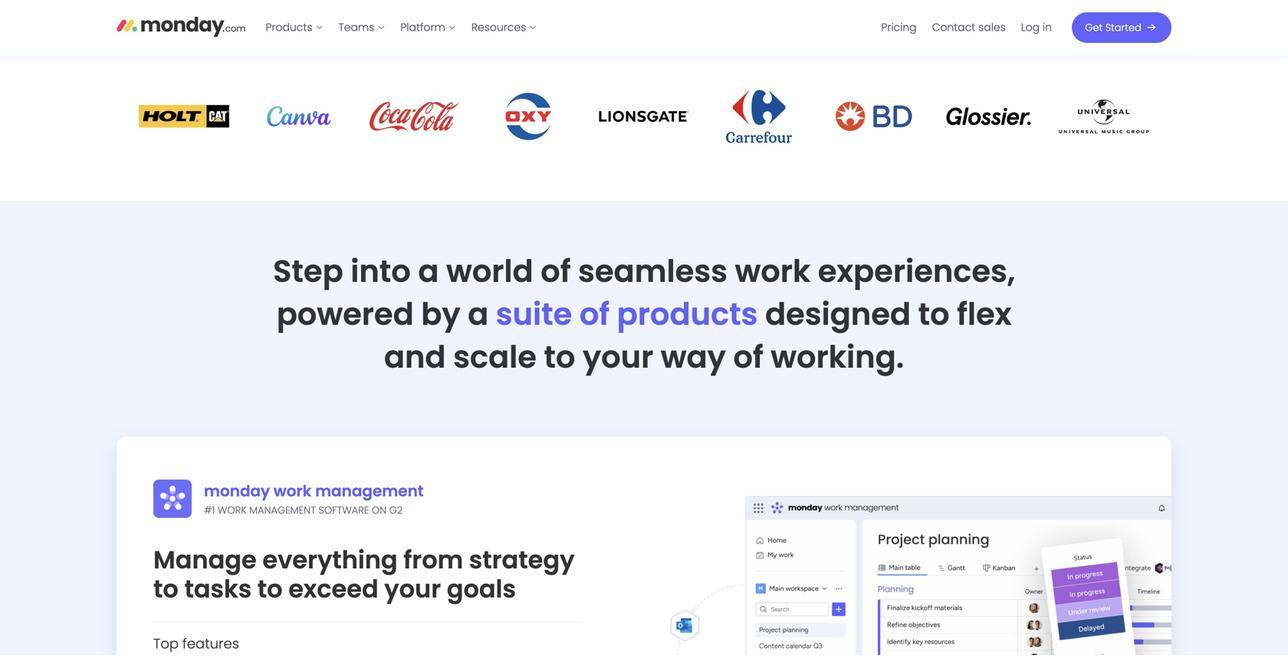 Task type: describe. For each thing, give the bounding box(es) containing it.
contact sales link
[[924, 15, 1013, 40]]

platform link
[[393, 15, 464, 40]]

glossier image
[[944, 107, 1034, 126]]

way
[[661, 336, 726, 379]]

by
[[421, 293, 460, 336]]

contact sales
[[932, 20, 1006, 35]]

products
[[266, 20, 312, 35]]

from
[[403, 543, 463, 577]]

work
[[218, 504, 247, 518]]

products link
[[258, 15, 331, 40]]

everything
[[263, 543, 398, 577]]

and
[[384, 336, 446, 379]]

scale
[[453, 336, 537, 379]]

seamless
[[578, 250, 728, 293]]

#1
[[204, 504, 215, 518]]

monday.com logo image
[[117, 10, 246, 42]]

in
[[1043, 20, 1052, 35]]

log
[[1021, 20, 1040, 35]]

coca cola image
[[369, 92, 459, 141]]

started
[[1105, 21, 1141, 35]]

get started button
[[1072, 12, 1172, 43]]

resources
[[471, 20, 526, 35]]

wm card img card full image
[[659, 480, 1172, 656]]

step
[[273, 250, 343, 293]]

group 1261162132 image
[[153, 480, 192, 518]]

contact
[[932, 20, 976, 35]]

to left tasks
[[153, 572, 179, 607]]

pricing link
[[874, 15, 924, 40]]

pricing
[[881, 20, 917, 35]]

manage everything from strategy to  tasks to exceed your goals
[[153, 543, 575, 607]]

universal music group image
[[1059, 100, 1149, 133]]

features
[[182, 635, 239, 654]]

monday work management #1 work management software on g2
[[204, 481, 424, 518]]

platform
[[401, 20, 445, 35]]

to left flex
[[918, 293, 950, 336]]

designed
[[765, 293, 911, 336]]

tasks
[[184, 572, 252, 607]]

log in link
[[1013, 15, 1060, 40]]

teams link
[[331, 15, 393, 40]]

suite
[[496, 293, 572, 336]]

experiences,
[[818, 250, 1015, 293]]

bd image
[[829, 95, 919, 137]]

teams
[[339, 20, 374, 35]]

g2
[[389, 504, 403, 518]]

working.
[[771, 336, 904, 379]]

work inside monday work management #1 work management software on g2
[[274, 481, 312, 502]]

of inside "designed to flex and scale to your way of working."
[[733, 336, 763, 379]]

your inside "designed to flex and scale to your way of working."
[[583, 336, 653, 379]]

resources link
[[464, 15, 545, 40]]



Task type: vqa. For each thing, say whether or not it's contained in the screenshot.
the left of
yes



Task type: locate. For each thing, give the bounding box(es) containing it.
1 horizontal spatial a
[[468, 293, 489, 336]]

your left way
[[583, 336, 653, 379]]

1 horizontal spatial of
[[580, 293, 610, 336]]

monday
[[204, 481, 270, 502]]

carrefour image
[[726, 90, 792, 143]]

on
[[372, 504, 386, 518]]

to right the scale
[[544, 336, 575, 379]]

management
[[315, 481, 424, 502]]

designed to flex and scale to your way of working.
[[384, 293, 1012, 379]]

log in
[[1021, 20, 1052, 35]]

0 vertical spatial your
[[583, 336, 653, 379]]

list
[[258, 0, 545, 55], [874, 0, 1060, 55]]

exceed
[[288, 572, 379, 607]]

0 horizontal spatial your
[[384, 572, 441, 607]]

top
[[153, 635, 179, 654]]

top features
[[153, 635, 239, 654]]

2 list from the left
[[874, 0, 1060, 55]]

suite of products
[[496, 293, 758, 336]]

manage
[[153, 543, 257, 577]]

get started
[[1085, 21, 1141, 35]]

1 list from the left
[[258, 0, 545, 55]]

get
[[1085, 21, 1103, 35]]

holtcat image
[[139, 105, 229, 128]]

0 horizontal spatial work
[[274, 481, 312, 502]]

work
[[735, 250, 811, 293], [274, 481, 312, 502]]

world
[[446, 250, 533, 293]]

your
[[583, 336, 653, 379], [384, 572, 441, 607]]

a right into
[[418, 250, 439, 293]]

powered
[[277, 293, 414, 336]]

flex
[[957, 293, 1012, 336]]

oxy image
[[501, 90, 557, 143]]

your inside manage everything from strategy to  tasks to exceed your goals
[[384, 572, 441, 607]]

1 vertical spatial your
[[384, 572, 441, 607]]

list containing pricing
[[874, 0, 1060, 55]]

software
[[318, 504, 369, 518]]

work inside step into a world of seamless work experiences, powered by a
[[735, 250, 811, 293]]

to
[[918, 293, 950, 336], [544, 336, 575, 379], [153, 572, 179, 607], [257, 572, 283, 607]]

main element
[[258, 0, 1172, 55]]

2 horizontal spatial of
[[733, 336, 763, 379]]

0 horizontal spatial of
[[541, 250, 571, 293]]

0 horizontal spatial list
[[258, 0, 545, 55]]

step into a world of seamless work experiences, powered by a
[[273, 250, 1015, 336]]

of right world
[[541, 250, 571, 293]]

1 vertical spatial work
[[274, 481, 312, 502]]

of inside step into a world of seamless work experiences, powered by a
[[541, 250, 571, 293]]

a
[[418, 250, 439, 293], [468, 293, 489, 336]]

sales
[[978, 20, 1006, 35]]

1 horizontal spatial list
[[874, 0, 1060, 55]]

of right suite
[[580, 293, 610, 336]]

a right "by"
[[468, 293, 489, 336]]

of right way
[[733, 336, 763, 379]]

list containing products
[[258, 0, 545, 55]]

to right tasks
[[257, 572, 283, 607]]

lionsgate image
[[599, 105, 689, 128]]

goals
[[447, 572, 516, 607]]

your left goals
[[384, 572, 441, 607]]

management
[[249, 504, 316, 518]]

1 horizontal spatial work
[[735, 250, 811, 293]]

canva image
[[254, 106, 344, 127]]

into
[[351, 250, 411, 293]]

0 horizontal spatial a
[[418, 250, 439, 293]]

1 horizontal spatial your
[[583, 336, 653, 379]]

products
[[617, 293, 758, 336]]

0 vertical spatial work
[[735, 250, 811, 293]]

of
[[541, 250, 571, 293], [580, 293, 610, 336], [733, 336, 763, 379]]

strategy
[[469, 543, 575, 577]]



